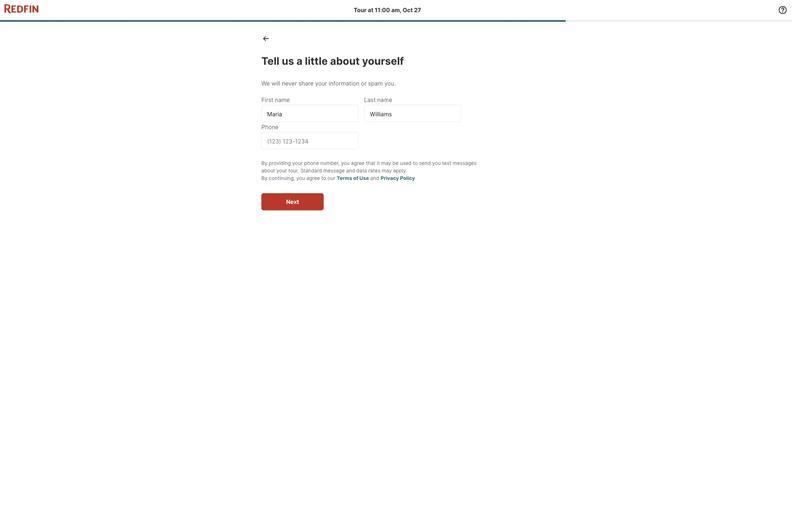 Task type: locate. For each thing, give the bounding box(es) containing it.
your up tour.
[[292, 160, 303, 166]]

1 horizontal spatial to
[[413, 160, 418, 166]]

you
[[341, 160, 350, 166], [432, 160, 441, 166], [297, 175, 305, 181]]

1 name from the left
[[275, 96, 290, 104]]

at
[[368, 6, 374, 14]]

to right used
[[413, 160, 418, 166]]

0 horizontal spatial your
[[277, 168, 287, 174]]

progress bar
[[0, 20, 793, 22]]

yourself
[[362, 55, 404, 67]]

name right first
[[275, 96, 290, 104]]

to
[[413, 160, 418, 166], [322, 175, 326, 181]]

terms
[[337, 175, 352, 181]]

None text field
[[267, 111, 353, 118], [370, 111, 455, 118], [267, 111, 353, 118], [370, 111, 455, 118]]

2 name from the left
[[378, 96, 392, 104]]

by inside by providing your phone number, you agree that it may be used to send you text messages about your tour. standard message and data rates may apply.
[[262, 160, 268, 166]]

0 vertical spatial your
[[315, 80, 327, 87]]

0 vertical spatial to
[[413, 160, 418, 166]]

and inside by providing your phone number, you agree that it may be used to send you text messages about your tour. standard message and data rates may apply.
[[346, 168, 355, 174]]

your right share
[[315, 80, 327, 87]]

0 vertical spatial by
[[262, 160, 268, 166]]

1 horizontal spatial about
[[330, 55, 360, 67]]

may up privacy
[[382, 168, 392, 174]]

by for by providing your phone number, you agree that it may be used to send you text messages about your tour. standard message and data rates may apply.
[[262, 160, 268, 166]]

oct
[[403, 6, 413, 14]]

11:00
[[375, 6, 390, 14]]

2 horizontal spatial your
[[315, 80, 327, 87]]

by
[[262, 160, 268, 166], [262, 175, 268, 181]]

by left continuing,
[[262, 175, 268, 181]]

your up continuing,
[[277, 168, 287, 174]]

phone
[[304, 160, 319, 166]]

or
[[361, 80, 367, 87]]

1 horizontal spatial you
[[341, 160, 350, 166]]

about
[[330, 55, 360, 67], [262, 168, 275, 174]]

about inside by providing your phone number, you agree that it may be used to send you text messages about your tour. standard message and data rates may apply.
[[262, 168, 275, 174]]

0 vertical spatial about
[[330, 55, 360, 67]]

2 vertical spatial your
[[277, 168, 287, 174]]

privacy
[[381, 175, 399, 181]]

and
[[346, 168, 355, 174], [371, 175, 379, 181]]

we
[[262, 80, 270, 87]]

text
[[442, 160, 452, 166]]

2 by from the top
[[262, 175, 268, 181]]

tour at 11:00 am, oct 27
[[354, 6, 421, 14]]

may right it
[[382, 160, 391, 166]]

a
[[297, 55, 303, 67]]

messages
[[453, 160, 477, 166]]

tell us a little about yourself
[[262, 55, 404, 67]]

1 horizontal spatial name
[[378, 96, 392, 104]]

you down tour.
[[297, 175, 305, 181]]

1 vertical spatial to
[[322, 175, 326, 181]]

about down providing
[[262, 168, 275, 174]]

will
[[272, 80, 280, 87]]

1 vertical spatial by
[[262, 175, 268, 181]]

and up terms of use link
[[346, 168, 355, 174]]

(123) 123-1234 text field
[[267, 138, 353, 145]]

0 vertical spatial agree
[[351, 160, 365, 166]]

agree down standard
[[307, 175, 320, 181]]

to inside by providing your phone number, you agree that it may be used to send you text messages about your tour. standard message and data rates may apply.
[[413, 160, 418, 166]]

agree up data
[[351, 160, 365, 166]]

1 vertical spatial agree
[[307, 175, 320, 181]]

us
[[282, 55, 294, 67]]

0 vertical spatial may
[[382, 160, 391, 166]]

agree inside by providing your phone number, you agree that it may be used to send you text messages about your tour. standard message and data rates may apply.
[[351, 160, 365, 166]]

1 vertical spatial about
[[262, 168, 275, 174]]

may
[[382, 160, 391, 166], [382, 168, 392, 174]]

continuing,
[[269, 175, 295, 181]]

to left our
[[322, 175, 326, 181]]

0 horizontal spatial about
[[262, 168, 275, 174]]

it
[[377, 160, 380, 166]]

1 vertical spatial and
[[371, 175, 379, 181]]

our
[[328, 175, 336, 181]]

name for first name
[[275, 96, 290, 104]]

1 by from the top
[[262, 160, 268, 166]]

name
[[275, 96, 290, 104], [378, 96, 392, 104]]

rates
[[369, 168, 381, 174]]

1 horizontal spatial agree
[[351, 160, 365, 166]]

and down rates
[[371, 175, 379, 181]]

information
[[329, 80, 360, 87]]

name right last on the top left
[[378, 96, 392, 104]]

your
[[315, 80, 327, 87], [292, 160, 303, 166], [277, 168, 287, 174]]

next
[[286, 199, 299, 206]]

by left providing
[[262, 160, 268, 166]]

0 horizontal spatial name
[[275, 96, 290, 104]]

providing
[[269, 160, 291, 166]]

agree
[[351, 160, 365, 166], [307, 175, 320, 181]]

0 horizontal spatial agree
[[307, 175, 320, 181]]

0 horizontal spatial and
[[346, 168, 355, 174]]

0 vertical spatial and
[[346, 168, 355, 174]]

last
[[364, 96, 376, 104]]

1 vertical spatial your
[[292, 160, 303, 166]]

used
[[400, 160, 412, 166]]

last name
[[364, 96, 392, 104]]

about up information
[[330, 55, 360, 67]]

1 horizontal spatial and
[[371, 175, 379, 181]]

you left text
[[432, 160, 441, 166]]

1 vertical spatial may
[[382, 168, 392, 174]]

you up message
[[341, 160, 350, 166]]



Task type: vqa. For each thing, say whether or not it's contained in the screenshot.
El at the bottom of page
no



Task type: describe. For each thing, give the bounding box(es) containing it.
apply.
[[393, 168, 408, 174]]

by continuing, you agree to our terms of use and privacy policy
[[262, 175, 415, 181]]

tour.
[[289, 168, 299, 174]]

data
[[357, 168, 367, 174]]

0 horizontal spatial to
[[322, 175, 326, 181]]

that
[[366, 160, 376, 166]]

number,
[[321, 160, 340, 166]]

little
[[305, 55, 328, 67]]

terms of use link
[[337, 175, 369, 181]]

tell
[[262, 55, 280, 67]]

send
[[419, 160, 431, 166]]

share
[[299, 80, 314, 87]]

by for by continuing, you agree to our terms of use and privacy policy
[[262, 175, 268, 181]]

name for last name
[[378, 96, 392, 104]]

be
[[393, 160, 399, 166]]

0 horizontal spatial you
[[297, 175, 305, 181]]

first
[[262, 96, 274, 104]]

phone
[[262, 124, 279, 131]]

we will never share your information or spam you.
[[262, 80, 396, 87]]

policy
[[400, 175, 415, 181]]

am,
[[392, 6, 402, 14]]

2 horizontal spatial you
[[432, 160, 441, 166]]

first name
[[262, 96, 290, 104]]

never
[[282, 80, 297, 87]]

tour
[[354, 6, 367, 14]]

27
[[414, 6, 421, 14]]

of
[[354, 175, 359, 181]]

next button
[[262, 194, 324, 211]]

spam
[[368, 80, 383, 87]]

1 horizontal spatial your
[[292, 160, 303, 166]]

standard
[[301, 168, 322, 174]]

privacy policy link
[[381, 175, 415, 181]]

use
[[360, 175, 369, 181]]

you.
[[385, 80, 396, 87]]

by providing your phone number, you agree that it may be used to send you text messages about your tour. standard message and data rates may apply.
[[262, 160, 477, 174]]

message
[[324, 168, 345, 174]]



